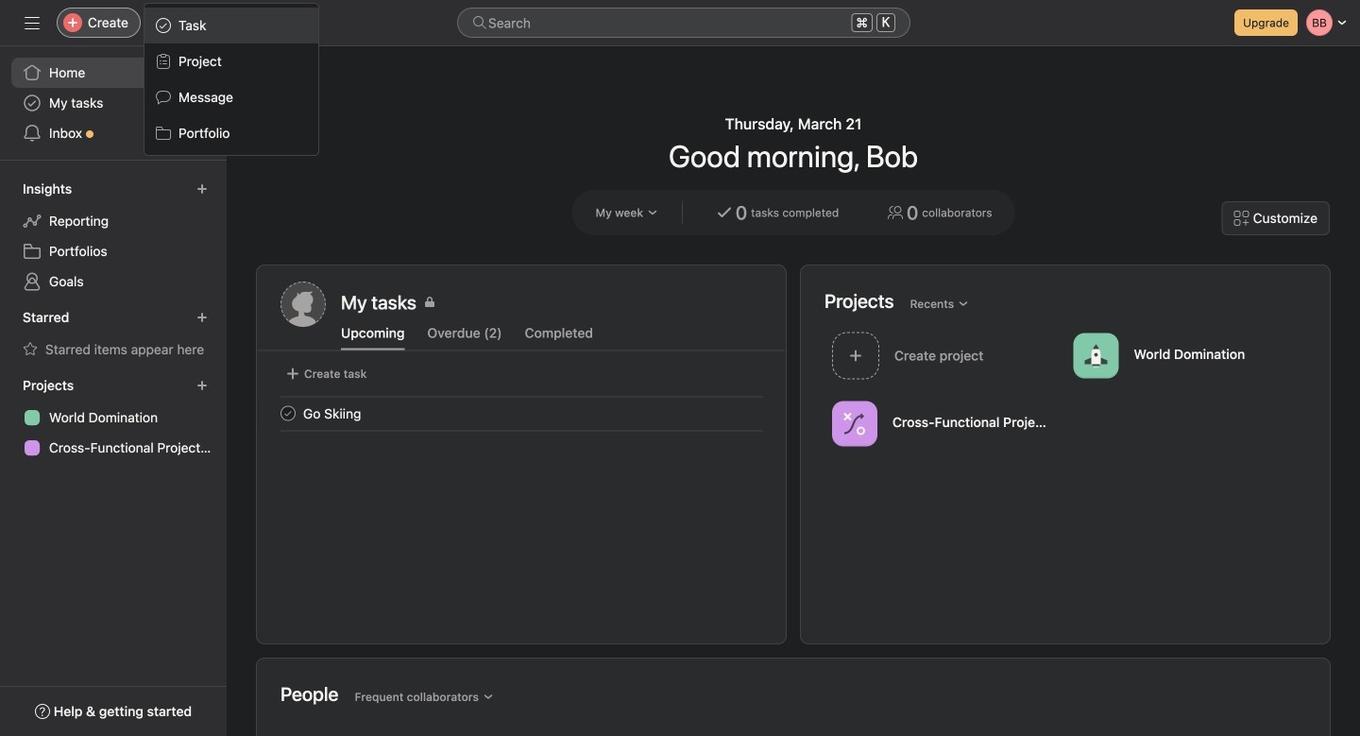Task type: vqa. For each thing, say whether or not it's contained in the screenshot.
NO to the bottom
no



Task type: locate. For each thing, give the bounding box(es) containing it.
list item
[[258, 396, 786, 430]]

menu item
[[145, 8, 318, 43]]

None field
[[457, 8, 911, 38]]

insights element
[[0, 172, 227, 300]]

hide sidebar image
[[25, 15, 40, 30]]

global element
[[0, 46, 227, 160]]

Mark complete checkbox
[[277, 402, 300, 425]]

projects element
[[0, 369, 227, 467]]

starred element
[[0, 300, 227, 369]]



Task type: describe. For each thing, give the bounding box(es) containing it.
new insights image
[[197, 183, 208, 195]]

line_and_symbols image
[[844, 412, 866, 435]]

add profile photo image
[[281, 282, 326, 327]]

add items to starred image
[[197, 312, 208, 323]]

rocket image
[[1085, 344, 1108, 367]]

new project or portfolio image
[[197, 380, 208, 391]]

mark complete image
[[277, 402, 300, 425]]

Search tasks, projects, and more text field
[[457, 8, 911, 38]]



